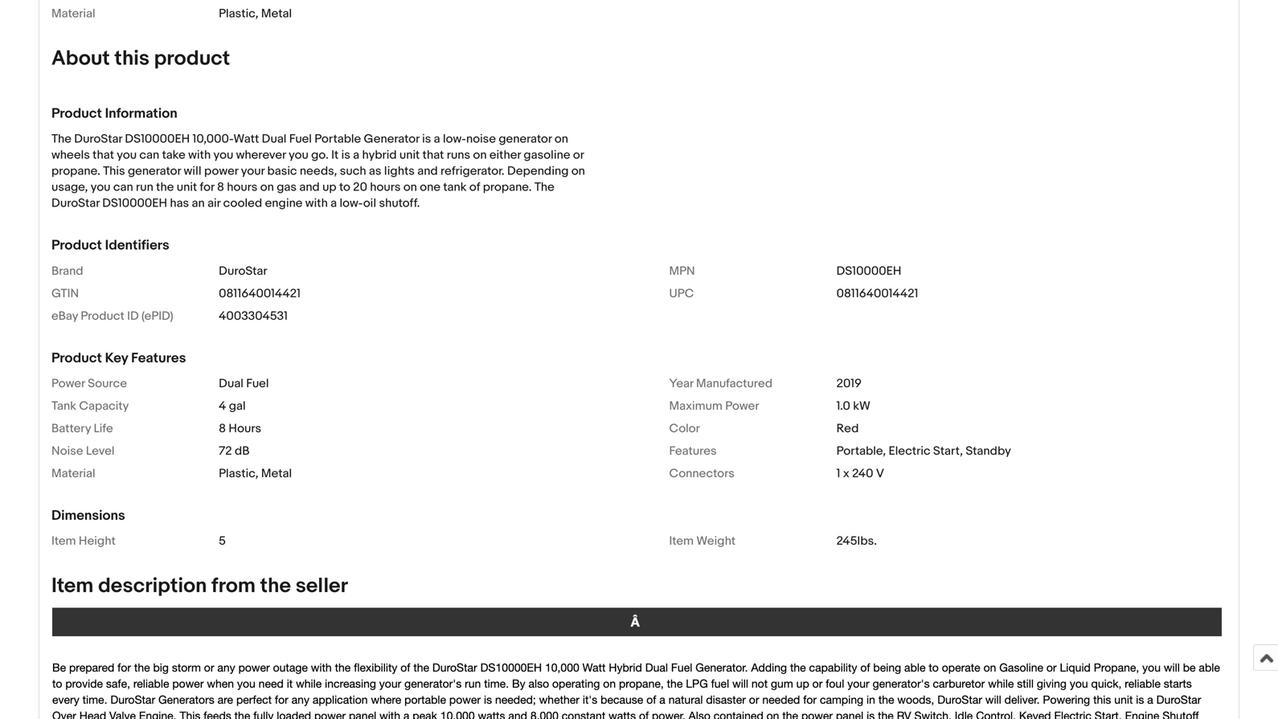 Task type: describe. For each thing, give the bounding box(es) containing it.
product identifiers
[[51, 237, 169, 254]]

240
[[852, 467, 873, 481]]

identifiers
[[105, 237, 169, 254]]

manufactured
[[696, 377, 773, 391]]

year
[[669, 377, 693, 391]]

metal for about this product
[[261, 6, 292, 21]]

depending
[[507, 164, 569, 179]]

this
[[114, 46, 149, 71]]

2 vertical spatial durostar
[[219, 264, 267, 278]]

0 horizontal spatial unit
[[177, 180, 197, 195]]

engine
[[265, 196, 303, 211]]

start,
[[933, 444, 963, 459]]

8 inside the durostar ds10000eh 10,000-watt dual fuel portable generator is a low-noise generator on wheels that you can take with you wherever you go. it is a hybrid unit that runs on either gasoline or propane. this generator will power your basic needs, such as lights and refrigerator. depending on usage, you can run the unit for 8 hours on gas and up to 20 hours on one tank of propane. the durostar ds10000eh has an air cooled engine with a low-oil shutoff.
[[217, 180, 224, 195]]

8 hours
[[219, 422, 261, 436]]

dual inside the durostar ds10000eh 10,000-watt dual fuel portable generator is a low-noise generator on wheels that you can take with you wherever you go. it is a hybrid unit that runs on either gasoline or propane. this generator will power your basic needs, such as lights and refrigerator. depending on usage, you can run the unit for 8 hours on gas and up to 20 hours on one tank of propane. the durostar ds10000eh has an air cooled engine with a low-oil shutoff.
[[262, 132, 286, 146]]

fuel inside the durostar ds10000eh 10,000-watt dual fuel portable generator is a low-noise generator on wheels that you can take with you wherever you go. it is a hybrid unit that runs on either gasoline or propane. this generator will power your basic needs, such as lights and refrigerator. depending on usage, you can run the unit for 8 hours on gas and up to 20 hours on one tank of propane. the durostar ds10000eh has an air cooled engine with a low-oil shutoff.
[[289, 132, 312, 146]]

level
[[86, 444, 115, 459]]

battery life
[[51, 422, 113, 436]]

usage,
[[51, 180, 88, 195]]

0 horizontal spatial low-
[[340, 196, 363, 211]]

dimensions
[[51, 508, 125, 525]]

2 hours from the left
[[370, 180, 401, 195]]

0 horizontal spatial power
[[51, 377, 85, 391]]

upc
[[669, 286, 694, 301]]

5
[[219, 534, 226, 549]]

plastic, metal for about this product
[[219, 6, 292, 21]]

1 vertical spatial ds10000eh
[[102, 196, 167, 211]]

tank
[[51, 399, 76, 414]]

for
[[200, 180, 214, 195]]

0 vertical spatial durostar
[[74, 132, 122, 146]]

1 vertical spatial with
[[305, 196, 328, 211]]

lights
[[384, 164, 415, 179]]

about
[[51, 46, 110, 71]]

color
[[669, 422, 700, 436]]

product
[[154, 46, 230, 71]]

on up shutoff.
[[403, 180, 417, 195]]

portable,
[[836, 444, 886, 459]]

0 horizontal spatial can
[[113, 180, 133, 195]]

about this product
[[51, 46, 230, 71]]

1 vertical spatial durostar
[[51, 196, 100, 211]]

oil
[[363, 196, 376, 211]]

capacity
[[79, 399, 129, 414]]

maximum
[[669, 399, 723, 414]]

hours
[[229, 422, 261, 436]]

item height
[[51, 534, 116, 549]]

wheels
[[51, 148, 90, 162]]

1 hours from the left
[[227, 180, 258, 195]]

noise level
[[51, 444, 115, 459]]

1 horizontal spatial a
[[353, 148, 359, 162]]

refrigerator.
[[440, 164, 505, 179]]

runs
[[447, 148, 470, 162]]

1 vertical spatial and
[[299, 180, 320, 195]]

0 horizontal spatial is
[[341, 148, 350, 162]]

will
[[184, 164, 201, 179]]

on left gas
[[260, 180, 274, 195]]

1 vertical spatial 8
[[219, 422, 226, 436]]

1.0 kw
[[836, 399, 870, 414]]

take
[[162, 148, 186, 162]]

maximum power
[[669, 399, 759, 414]]

72 db
[[219, 444, 250, 459]]

this
[[103, 164, 125, 179]]

product information
[[51, 105, 177, 122]]

weight
[[696, 534, 736, 549]]

material for about this product
[[51, 6, 95, 21]]

dual fuel
[[219, 377, 269, 391]]

on down noise
[[473, 148, 487, 162]]

1 horizontal spatial is
[[422, 132, 431, 146]]

ebay product id (epid)
[[51, 309, 173, 323]]

1 vertical spatial fuel
[[246, 377, 269, 391]]

product for information
[[51, 105, 102, 122]]

such
[[340, 164, 366, 179]]

20
[[353, 180, 367, 195]]

4003304531
[[219, 309, 288, 323]]

up
[[322, 180, 336, 195]]

1 vertical spatial power
[[725, 399, 759, 414]]

noise
[[51, 444, 83, 459]]

you down the 'this'
[[91, 180, 111, 195]]

it
[[331, 148, 339, 162]]

1 x 240 v
[[836, 467, 884, 481]]

power source
[[51, 377, 127, 391]]

1 horizontal spatial low-
[[443, 132, 466, 146]]

or
[[573, 148, 584, 162]]

plastic, metal for connectors
[[219, 467, 292, 481]]

4
[[219, 399, 226, 414]]

0 vertical spatial features
[[131, 350, 186, 367]]

1 horizontal spatial and
[[417, 164, 438, 179]]

kw
[[853, 399, 870, 414]]

brand
[[51, 264, 83, 278]]

metal for connectors
[[261, 467, 292, 481]]

product for identifiers
[[51, 237, 102, 254]]

an
[[192, 196, 205, 211]]

tank capacity
[[51, 399, 129, 414]]

item for item description from the seller
[[51, 574, 94, 599]]

source
[[88, 377, 127, 391]]

mpn
[[669, 264, 695, 278]]

connectors
[[669, 467, 735, 481]]

electric
[[889, 444, 930, 459]]

seller
[[296, 574, 348, 599]]

height
[[79, 534, 116, 549]]

power
[[204, 164, 238, 179]]

the durostar ds10000eh 10,000-watt dual fuel portable generator is a low-noise generator on wheels that you can take with you wherever you go. it is a hybrid unit that runs on either gasoline or propane. this generator will power your basic needs, such as lights and refrigerator. depending on usage, you can run the unit for 8 hours on gas and up to 20 hours on one tank of propane. the durostar ds10000eh has an air cooled engine with a low-oil shutoff.
[[51, 132, 585, 211]]

item for item weight
[[669, 534, 694, 549]]

id
[[127, 309, 139, 323]]

has
[[170, 196, 189, 211]]



Task type: vqa. For each thing, say whether or not it's contained in the screenshot.
5%
no



Task type: locate. For each thing, give the bounding box(es) containing it.
0 horizontal spatial dual
[[219, 377, 243, 391]]

features
[[131, 350, 186, 367], [669, 444, 717, 459]]

0811640014421 for upc
[[836, 286, 918, 301]]

1 horizontal spatial 0811640014421
[[836, 286, 918, 301]]

that left runs
[[423, 148, 444, 162]]

0 vertical spatial the
[[156, 180, 174, 195]]

1 that from the left
[[93, 148, 114, 162]]

1 vertical spatial plastic, metal
[[219, 467, 292, 481]]

propane.
[[51, 164, 100, 179], [483, 180, 532, 195]]

plastic, metal
[[219, 6, 292, 21], [219, 467, 292, 481]]

1 horizontal spatial dual
[[262, 132, 286, 146]]

material for connectors
[[51, 467, 95, 481]]

noise
[[466, 132, 496, 146]]

generator up run
[[128, 164, 181, 179]]

0 horizontal spatial and
[[299, 180, 320, 195]]

hours up cooled
[[227, 180, 258, 195]]

is
[[422, 132, 431, 146], [341, 148, 350, 162]]

on
[[555, 132, 568, 146], [473, 148, 487, 162], [571, 164, 585, 179], [260, 180, 274, 195], [403, 180, 417, 195]]

1 vertical spatial plastic,
[[219, 467, 258, 481]]

plastic, up product
[[219, 6, 258, 21]]

0 horizontal spatial that
[[93, 148, 114, 162]]

2 metal from the top
[[261, 467, 292, 481]]

0 vertical spatial ds10000eh
[[125, 132, 190, 146]]

life
[[94, 422, 113, 436]]

item left weight on the bottom right
[[669, 534, 694, 549]]

0811640014421 for gtin
[[219, 286, 301, 301]]

1 horizontal spatial unit
[[399, 148, 420, 162]]

durostar down usage,
[[51, 196, 100, 211]]

0 vertical spatial propane.
[[51, 164, 100, 179]]

propane. down either
[[483, 180, 532, 195]]

dual up 4 gal
[[219, 377, 243, 391]]

hybrid
[[362, 148, 397, 162]]

is right it on the top of the page
[[341, 148, 350, 162]]

and down needs,
[[299, 180, 320, 195]]

generator
[[364, 132, 419, 146]]

shutoff.
[[379, 196, 420, 211]]

you left go.
[[289, 148, 309, 162]]

2 vertical spatial a
[[330, 196, 337, 211]]

power up tank
[[51, 377, 85, 391]]

standby
[[966, 444, 1011, 459]]

1 vertical spatial propane.
[[483, 180, 532, 195]]

the up wheels
[[51, 132, 71, 146]]

product up brand
[[51, 237, 102, 254]]

1 vertical spatial is
[[341, 148, 350, 162]]

plastic, for connectors
[[219, 467, 258, 481]]

4 gal
[[219, 399, 246, 414]]

db
[[235, 444, 250, 459]]

2 material from the top
[[51, 467, 95, 481]]

(epid)
[[141, 309, 173, 323]]

cooled
[[223, 196, 262, 211]]

with down up
[[305, 196, 328, 211]]

tank
[[443, 180, 467, 195]]

plastic, for about this product
[[219, 6, 258, 21]]

can left take
[[139, 148, 159, 162]]

0 vertical spatial plastic,
[[219, 6, 258, 21]]

from
[[211, 574, 256, 599]]

8 down 4 on the bottom left
[[219, 422, 226, 436]]

1 vertical spatial features
[[669, 444, 717, 459]]

0 vertical spatial with
[[188, 148, 211, 162]]

0 vertical spatial 8
[[217, 180, 224, 195]]

material down noise
[[51, 467, 95, 481]]

you up the 'this'
[[117, 148, 137, 162]]

0 vertical spatial fuel
[[289, 132, 312, 146]]

unit up the lights
[[399, 148, 420, 162]]

0 horizontal spatial the
[[51, 132, 71, 146]]

1 horizontal spatial features
[[669, 444, 717, 459]]

2 plastic, metal from the top
[[219, 467, 292, 481]]

2019
[[836, 377, 862, 391]]

1 horizontal spatial can
[[139, 148, 159, 162]]

ebay
[[51, 309, 78, 323]]

0 vertical spatial low-
[[443, 132, 466, 146]]

1 horizontal spatial the
[[260, 574, 291, 599]]

material up about
[[51, 6, 95, 21]]

the inside the durostar ds10000eh 10,000-watt dual fuel portable generator is a low-noise generator on wheels that you can take with you wherever you go. it is a hybrid unit that runs on either gasoline or propane. this generator will power your basic needs, such as lights and refrigerator. depending on usage, you can run the unit for 8 hours on gas and up to 20 hours on one tank of propane. the durostar ds10000eh has an air cooled engine with a low-oil shutoff.
[[156, 180, 174, 195]]

on down "or"
[[571, 164, 585, 179]]

0 horizontal spatial hours
[[227, 180, 258, 195]]

item description from the seller
[[51, 574, 348, 599]]

key
[[105, 350, 128, 367]]

air
[[207, 196, 220, 211]]

propane. down wheels
[[51, 164, 100, 179]]

0 horizontal spatial features
[[131, 350, 186, 367]]

1 metal from the top
[[261, 6, 292, 21]]

hours down as at the top left of the page
[[370, 180, 401, 195]]

1 vertical spatial dual
[[219, 377, 243, 391]]

1 horizontal spatial propane.
[[483, 180, 532, 195]]

and
[[417, 164, 438, 179], [299, 180, 320, 195]]

you up power
[[213, 148, 233, 162]]

either
[[489, 148, 521, 162]]

0 vertical spatial is
[[422, 132, 431, 146]]

1 0811640014421 from the left
[[219, 286, 301, 301]]

1 horizontal spatial hours
[[370, 180, 401, 195]]

year manufactured
[[669, 377, 773, 391]]

the right the 'from'
[[260, 574, 291, 599]]

1 plastic, metal from the top
[[219, 6, 292, 21]]

unit down the will
[[177, 180, 197, 195]]

0811640014421
[[219, 286, 301, 301], [836, 286, 918, 301]]

0 vertical spatial dual
[[262, 132, 286, 146]]

battery
[[51, 422, 91, 436]]

can down the 'this'
[[113, 180, 133, 195]]

can
[[139, 148, 159, 162], [113, 180, 133, 195]]

durostar down product information
[[74, 132, 122, 146]]

1 vertical spatial generator
[[128, 164, 181, 179]]

1 plastic, from the top
[[219, 6, 258, 21]]

dual up wherever
[[262, 132, 286, 146]]

watt
[[233, 132, 259, 146]]

basic
[[267, 164, 297, 179]]

2 that from the left
[[423, 148, 444, 162]]

plastic, metal down 'db' on the left of the page
[[219, 467, 292, 481]]

0 vertical spatial material
[[51, 6, 95, 21]]

is right generator on the left of page
[[422, 132, 431, 146]]

that up the 'this'
[[93, 148, 114, 162]]

x
[[843, 467, 849, 481]]

72
[[219, 444, 232, 459]]

2 plastic, from the top
[[219, 467, 258, 481]]

description
[[98, 574, 207, 599]]

durostar up 4003304531
[[219, 264, 267, 278]]

0 horizontal spatial the
[[156, 180, 174, 195]]

item for item height
[[51, 534, 76, 549]]

0 vertical spatial and
[[417, 164, 438, 179]]

item down item height
[[51, 574, 94, 599]]

2 vertical spatial ds10000eh
[[836, 264, 901, 278]]

power down manufactured
[[725, 399, 759, 414]]

1 horizontal spatial that
[[423, 148, 444, 162]]

as
[[369, 164, 381, 179]]

fuel up hours on the bottom
[[246, 377, 269, 391]]

product for key
[[51, 350, 102, 367]]

of
[[469, 180, 480, 195]]

plastic, down 'db' on the left of the page
[[219, 467, 258, 481]]

item left height at the bottom left of the page
[[51, 534, 76, 549]]

gas
[[277, 180, 297, 195]]

0 vertical spatial a
[[434, 132, 440, 146]]

and up the one
[[417, 164, 438, 179]]

wherever
[[236, 148, 286, 162]]

245lbs.
[[836, 534, 877, 549]]

1 horizontal spatial generator
[[499, 132, 552, 146]]

0 horizontal spatial generator
[[128, 164, 181, 179]]

2 0811640014421 from the left
[[836, 286, 918, 301]]

1 vertical spatial the
[[260, 574, 291, 599]]

portable, electric start, standby
[[836, 444, 1011, 459]]

plastic, metal up product
[[219, 6, 292, 21]]

low- up runs
[[443, 132, 466, 146]]

product left id on the top left
[[81, 309, 124, 323]]

with
[[188, 148, 211, 162], [305, 196, 328, 211]]

needs,
[[300, 164, 337, 179]]

a left noise
[[434, 132, 440, 146]]

1 horizontal spatial fuel
[[289, 132, 312, 146]]

features right key
[[131, 350, 186, 367]]

0 vertical spatial power
[[51, 377, 85, 391]]

1 vertical spatial a
[[353, 148, 359, 162]]

0 horizontal spatial fuel
[[246, 377, 269, 391]]

10,000-
[[193, 132, 233, 146]]

fuel
[[289, 132, 312, 146], [246, 377, 269, 391]]

the down depending
[[534, 180, 554, 195]]

the right run
[[156, 180, 174, 195]]

to
[[339, 180, 350, 195]]

0 horizontal spatial propane.
[[51, 164, 100, 179]]

8 right for
[[217, 180, 224, 195]]

0 horizontal spatial with
[[188, 148, 211, 162]]

0 vertical spatial metal
[[261, 6, 292, 21]]

1 vertical spatial the
[[534, 180, 554, 195]]

gal
[[229, 399, 246, 414]]

item
[[51, 534, 76, 549], [669, 534, 694, 549], [51, 574, 94, 599]]

that
[[93, 148, 114, 162], [423, 148, 444, 162]]

product up wheels
[[51, 105, 102, 122]]

one
[[420, 180, 440, 195]]

power
[[51, 377, 85, 391], [725, 399, 759, 414]]

on up gasoline
[[555, 132, 568, 146]]

features down color
[[669, 444, 717, 459]]

a down up
[[330, 196, 337, 211]]

low- down the to at the top left of the page
[[340, 196, 363, 211]]

0 vertical spatial the
[[51, 132, 71, 146]]

0 vertical spatial generator
[[499, 132, 552, 146]]

0 horizontal spatial a
[[330, 196, 337, 211]]

v
[[876, 467, 884, 481]]

1 vertical spatial metal
[[261, 467, 292, 481]]

2 horizontal spatial a
[[434, 132, 440, 146]]

0 vertical spatial unit
[[399, 148, 420, 162]]

1 horizontal spatial with
[[305, 196, 328, 211]]

generator up either
[[499, 132, 552, 146]]

1 horizontal spatial power
[[725, 399, 759, 414]]

1 horizontal spatial the
[[534, 180, 554, 195]]

information
[[105, 105, 177, 122]]

dual
[[262, 132, 286, 146], [219, 377, 243, 391]]

product up power source
[[51, 350, 102, 367]]

1 vertical spatial low-
[[340, 196, 363, 211]]

fuel up go.
[[289, 132, 312, 146]]

1.0
[[836, 399, 850, 414]]

product key features
[[51, 350, 186, 367]]

1 vertical spatial can
[[113, 180, 133, 195]]

go.
[[311, 148, 329, 162]]

1 vertical spatial material
[[51, 467, 95, 481]]

gtin
[[51, 286, 79, 301]]

material
[[51, 6, 95, 21], [51, 467, 95, 481]]

the
[[156, 180, 174, 195], [260, 574, 291, 599]]

1 material from the top
[[51, 6, 95, 21]]

a up 'such'
[[353, 148, 359, 162]]

your
[[241, 164, 265, 179]]

0 horizontal spatial 0811640014421
[[219, 286, 301, 301]]

with up the will
[[188, 148, 211, 162]]

generator
[[499, 132, 552, 146], [128, 164, 181, 179]]

0 vertical spatial plastic, metal
[[219, 6, 292, 21]]

1 vertical spatial unit
[[177, 180, 197, 195]]

gasoline
[[524, 148, 570, 162]]

0 vertical spatial can
[[139, 148, 159, 162]]



